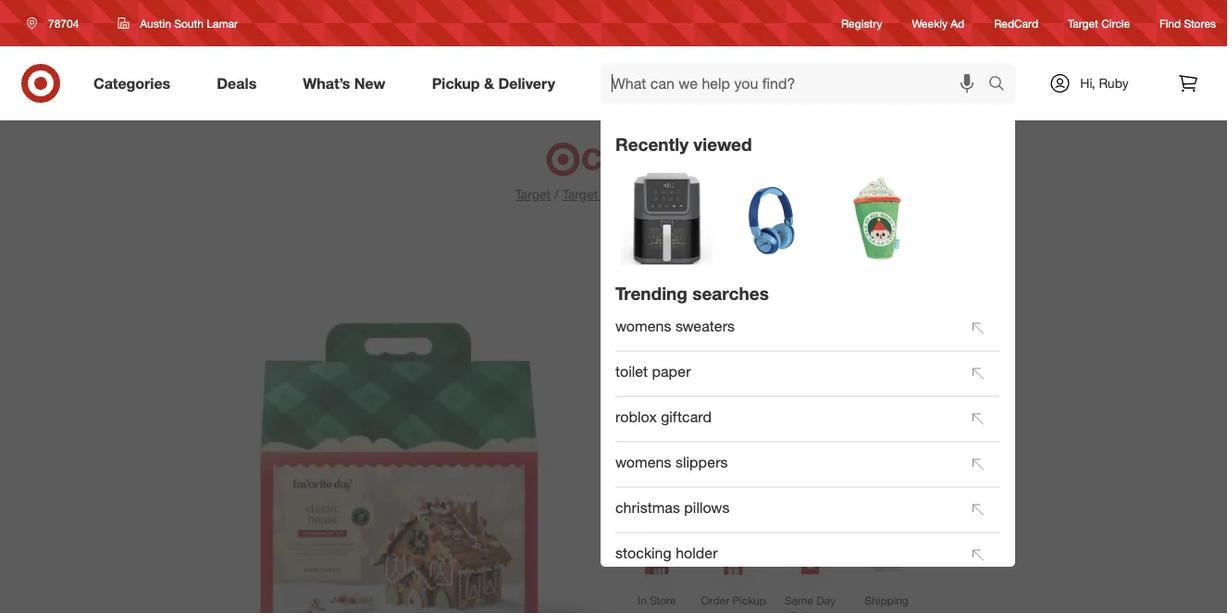 Task type: locate. For each thing, give the bounding box(es) containing it.
paper
[[652, 362, 691, 380]]

austin
[[140, 16, 171, 30]]

target circle button
[[563, 185, 635, 204]]

0 vertical spatial circle
[[1102, 16, 1131, 30]]

stocking holder
[[616, 543, 718, 561]]

redcard
[[995, 16, 1039, 30]]

0 vertical spatial pickup
[[432, 74, 480, 92]]

1 vertical spatial womens
[[616, 453, 672, 471]]

delivery down same
[[791, 609, 831, 613]]

1 vertical spatial pickup
[[733, 593, 767, 607]]

pickup
[[432, 74, 480, 92], [733, 593, 767, 607]]

ad
[[951, 16, 965, 30]]

delivery
[[499, 74, 556, 92], [791, 609, 831, 613]]

womens sweaters link
[[616, 308, 957, 348]]

0 vertical spatial delivery
[[499, 74, 556, 92]]

pickup & delivery link
[[416, 63, 579, 104]]

-
[[930, 304, 937, 325]]

0 horizontal spatial circle
[[602, 186, 635, 202]]

what's
[[303, 74, 350, 92]]

target circle link
[[1069, 15, 1131, 31], [563, 185, 635, 204]]

womens slippers
[[616, 453, 728, 471]]

1 vertical spatial delivery
[[791, 609, 831, 613]]

what's new
[[303, 74, 386, 92]]

0 horizontal spatial delivery
[[499, 74, 556, 92]]

0 horizontal spatial pickup
[[432, 74, 480, 92]]

circle left the find
[[1102, 16, 1131, 30]]

weekly
[[913, 16, 948, 30]]

target circle
[[1069, 16, 1131, 30], [619, 244, 708, 263]]

target link
[[516, 186, 551, 202]]

womens slippers link
[[616, 444, 957, 485]]

pickup & delivery
[[432, 74, 556, 92]]

roblox giftcard
[[616, 407, 712, 425]]

favorite
[[942, 304, 1004, 325]]

2 vertical spatial circle
[[667, 244, 708, 263]]

78704 button
[[15, 6, 99, 40]]

womens sweaters
[[616, 317, 735, 335]]

gingerbread
[[801, 304, 899, 325]]

womens for womens slippers
[[616, 453, 672, 471]]

1 horizontal spatial /
[[639, 186, 643, 202]]

pickup left &
[[432, 74, 480, 92]]

delivery right &
[[499, 74, 556, 92]]

pickup right order
[[733, 593, 767, 607]]

same day delivery
[[785, 593, 836, 613]]

20% off holiday classic house gingerbread kit - favorite day™ expires november 18th •
[[619, 272, 1004, 377]]

store
[[650, 593, 677, 607]]

1 horizontal spatial delivery
[[791, 609, 831, 613]]

recently viewed
[[616, 133, 752, 155]]

what's new link
[[287, 63, 409, 104]]

detail
[[679, 186, 712, 202]]

november
[[666, 361, 726, 377]]

/ right the target link
[[555, 186, 559, 202]]

same
[[785, 593, 814, 607]]

roblox
[[616, 407, 657, 425]]

offer
[[647, 186, 676, 202]]

find stores
[[1160, 16, 1217, 30]]

valid when you shop...
[[619, 504, 748, 520]]

pillows
[[685, 498, 730, 516]]

hi,
[[1081, 75, 1096, 91]]

off
[[669, 272, 696, 298]]

valid
[[619, 504, 646, 520]]

when
[[650, 504, 682, 520]]

0 horizontal spatial /
[[555, 186, 559, 202]]

day
[[817, 593, 836, 607]]

search button
[[981, 63, 1025, 107]]

kit
[[904, 304, 926, 325]]

registry
[[842, 16, 883, 30]]

target up hi,
[[1069, 16, 1099, 30]]

womens
[[616, 317, 672, 335], [616, 453, 672, 471]]

new
[[355, 74, 386, 92]]

18th
[[730, 361, 755, 377]]

holder
[[676, 543, 718, 561]]

/
[[555, 186, 559, 202], [639, 186, 643, 202]]

1 womens from the top
[[616, 317, 672, 335]]

2 horizontal spatial circle
[[1102, 16, 1131, 30]]

sur la table kitchen essentials 5qt air fryer image
[[621, 172, 713, 265]]

circle
[[1102, 16, 1131, 30], [602, 186, 635, 202], [667, 244, 708, 263]]

south
[[174, 16, 204, 30]]

2 / from the left
[[639, 186, 643, 202]]

categories
[[94, 74, 171, 92]]

2 womens from the top
[[616, 453, 672, 471]]

austin south lamar
[[140, 16, 238, 30]]

find
[[1160, 16, 1182, 30]]

0 horizontal spatial target circle link
[[563, 185, 635, 204]]

search
[[981, 76, 1025, 94]]

womens down trending
[[616, 317, 672, 335]]

womens up christmas
[[616, 453, 672, 471]]

1 vertical spatial target circle
[[619, 244, 708, 263]]

target circle link up hi, ruby
[[1069, 15, 1131, 31]]

christmas pillows link
[[616, 489, 957, 530]]

0 horizontal spatial target circle
[[619, 244, 708, 263]]

0 vertical spatial target circle link
[[1069, 15, 1131, 31]]

find stores link
[[1160, 15, 1217, 31]]

weekly ad
[[913, 16, 965, 30]]

shipping
[[865, 593, 909, 607]]

target
[[1069, 16, 1099, 30], [516, 186, 551, 202], [563, 186, 598, 202], [619, 244, 663, 263]]

stocking
[[616, 543, 672, 561]]

target left target circle button
[[516, 186, 551, 202]]

0 vertical spatial target circle
[[1069, 16, 1131, 30]]

circle up off
[[667, 244, 708, 263]]

target circle link down target circle logo
[[563, 185, 635, 204]]

/ left offer
[[639, 186, 643, 202]]

deals
[[217, 74, 257, 92]]

stocking holder link
[[616, 535, 957, 575]]

target circle up hi, ruby
[[1069, 16, 1131, 30]]

circle down target circle logo
[[602, 186, 635, 202]]

0 vertical spatial womens
[[616, 317, 672, 335]]

delivery inside same day delivery
[[791, 609, 831, 613]]

target circle up off
[[619, 244, 708, 263]]



Task type: vqa. For each thing, say whether or not it's contained in the screenshot.
THIS TREND IS HOT...COCOA A HOT COCOA BAR IS ALL YOU NEED TO SERVE UP WARM WINTER FEELS.
no



Task type: describe. For each thing, give the bounding box(es) containing it.
toilet paper link
[[616, 353, 957, 394]]

altec lansing kid safe 2-in-1 bluetooth wireless headphones image
[[726, 172, 819, 265]]

lamar
[[207, 16, 238, 30]]

order
[[701, 593, 730, 607]]

1 horizontal spatial pickup
[[733, 593, 767, 607]]

deals link
[[201, 63, 280, 104]]

&
[[484, 74, 494, 92]]

78704
[[48, 16, 79, 30]]

categories link
[[78, 63, 194, 104]]

1 vertical spatial target circle link
[[563, 185, 635, 204]]

womens for womens sweaters
[[616, 317, 672, 335]]

slippers
[[676, 453, 728, 471]]

expires
[[619, 361, 662, 377]]

redcard link
[[995, 15, 1039, 31]]

classic
[[683, 304, 740, 325]]

order pickup
[[701, 593, 767, 607]]

toilet
[[616, 362, 648, 380]]

delivery for &
[[499, 74, 556, 92]]

day™
[[619, 331, 659, 352]]

house
[[745, 304, 796, 325]]

giftcard
[[661, 407, 712, 425]]

1 / from the left
[[555, 186, 559, 202]]

toilet paper
[[616, 362, 691, 380]]

1 horizontal spatial target circle
[[1069, 16, 1131, 30]]

trending
[[616, 283, 688, 304]]

target up 20%
[[619, 244, 663, 263]]

1 vertical spatial circle
[[602, 186, 635, 202]]

What can we help you find? suggestions appear below search field
[[601, 63, 994, 104]]

sweaters
[[676, 317, 735, 335]]

in
[[638, 593, 647, 607]]

christmas pillows
[[616, 498, 730, 516]]

roblox giftcard link
[[616, 398, 957, 439]]

austin south lamar button
[[106, 6, 250, 40]]

target circle logo image
[[544, 139, 684, 178]]

delivery for day
[[791, 609, 831, 613]]

trending searches
[[616, 283, 769, 304]]

in store
[[638, 593, 677, 607]]

target / target circle / offer detail
[[516, 186, 712, 202]]

viewed
[[694, 133, 752, 155]]

christmas
[[616, 498, 681, 516]]

20%
[[619, 272, 663, 298]]

shop...
[[710, 504, 748, 520]]

holiday
[[619, 304, 678, 325]]

pickup inside pickup & delivery link
[[432, 74, 480, 92]]

stores
[[1185, 16, 1217, 30]]

recently
[[616, 133, 689, 155]]

weekly ad link
[[913, 15, 965, 31]]

1 horizontal spatial circle
[[667, 244, 708, 263]]

registry link
[[842, 15, 883, 31]]

you
[[685, 504, 706, 520]]

searches
[[693, 283, 769, 304]]

1 horizontal spatial target circle link
[[1069, 15, 1131, 31]]

hi, ruby
[[1081, 75, 1130, 91]]

bark up all night latte dog toy image
[[832, 172, 924, 265]]

target right the target link
[[563, 186, 598, 202]]

•
[[759, 361, 766, 377]]

ruby
[[1100, 75, 1130, 91]]



